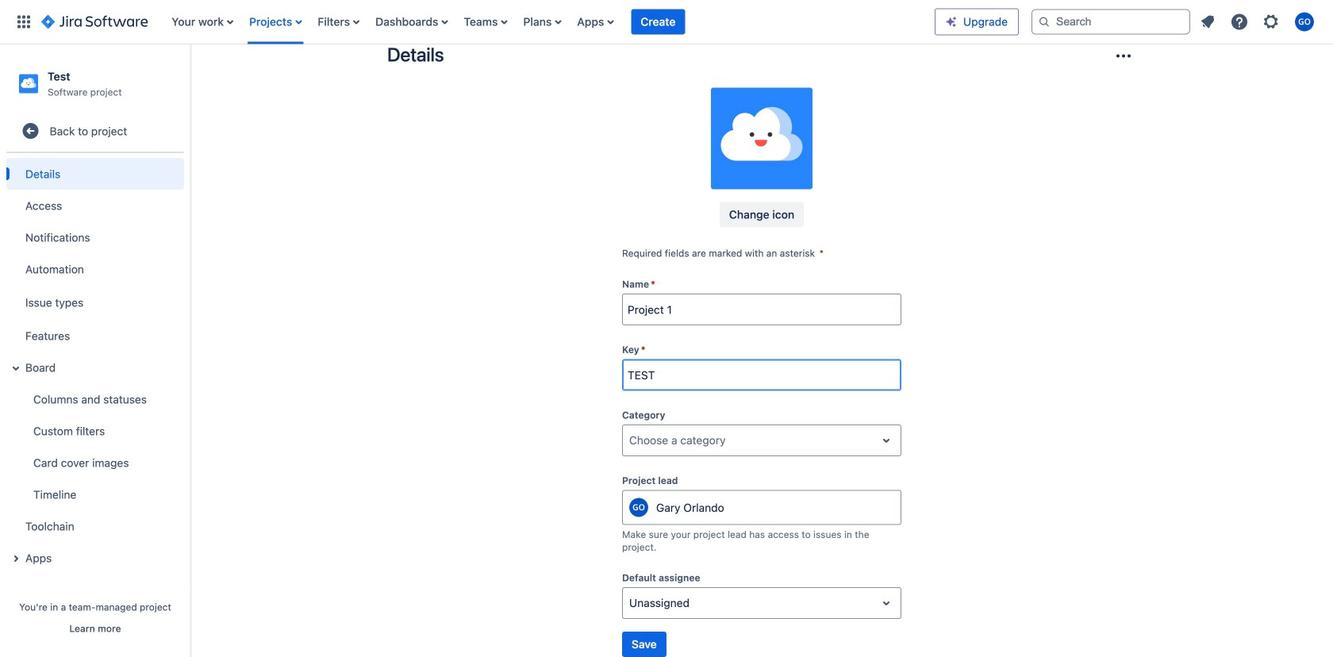 Task type: describe. For each thing, give the bounding box(es) containing it.
your profile and settings image
[[1295, 12, 1314, 31]]

sidebar element
[[0, 44, 191, 657]]

open image
[[877, 431, 896, 450]]

0 horizontal spatial list
[[164, 0, 935, 44]]



Task type: vqa. For each thing, say whether or not it's contained in the screenshot.
list item
yes



Task type: locate. For each thing, give the bounding box(es) containing it.
None search field
[[1032, 9, 1191, 35]]

more image
[[1114, 46, 1134, 65]]

search image
[[1038, 15, 1051, 28]]

list
[[164, 0, 935, 44], [1194, 8, 1324, 36]]

None text field
[[629, 433, 632, 449], [629, 595, 632, 611], [629, 433, 632, 449], [629, 595, 632, 611]]

Search field
[[1032, 9, 1191, 35]]

list item
[[631, 0, 685, 44]]

open image
[[877, 594, 896, 613]]

settings image
[[1262, 12, 1281, 31]]

sidebar navigation image
[[173, 64, 208, 95]]

banner
[[0, 0, 1334, 44]]

project avatar image
[[711, 88, 813, 189]]

1 horizontal spatial list
[[1194, 8, 1324, 36]]

main content
[[191, 0, 1334, 657]]

None field
[[623, 295, 901, 324], [623, 361, 901, 389], [623, 295, 901, 324], [623, 361, 901, 389]]

primary element
[[10, 0, 935, 44]]

expand image
[[6, 359, 25, 378], [6, 549, 25, 568]]

2 expand image from the top
[[6, 549, 25, 568]]

appswitcher icon image
[[14, 12, 33, 31]]

group inside sidebar element
[[3, 153, 184, 579]]

1 expand image from the top
[[6, 359, 25, 378]]

jira software image
[[41, 12, 148, 31], [41, 12, 148, 31]]

0 vertical spatial expand image
[[6, 359, 25, 378]]

notifications image
[[1199, 12, 1218, 31]]

1 vertical spatial expand image
[[6, 549, 25, 568]]

help image
[[1230, 12, 1249, 31]]

group
[[3, 153, 184, 579]]



